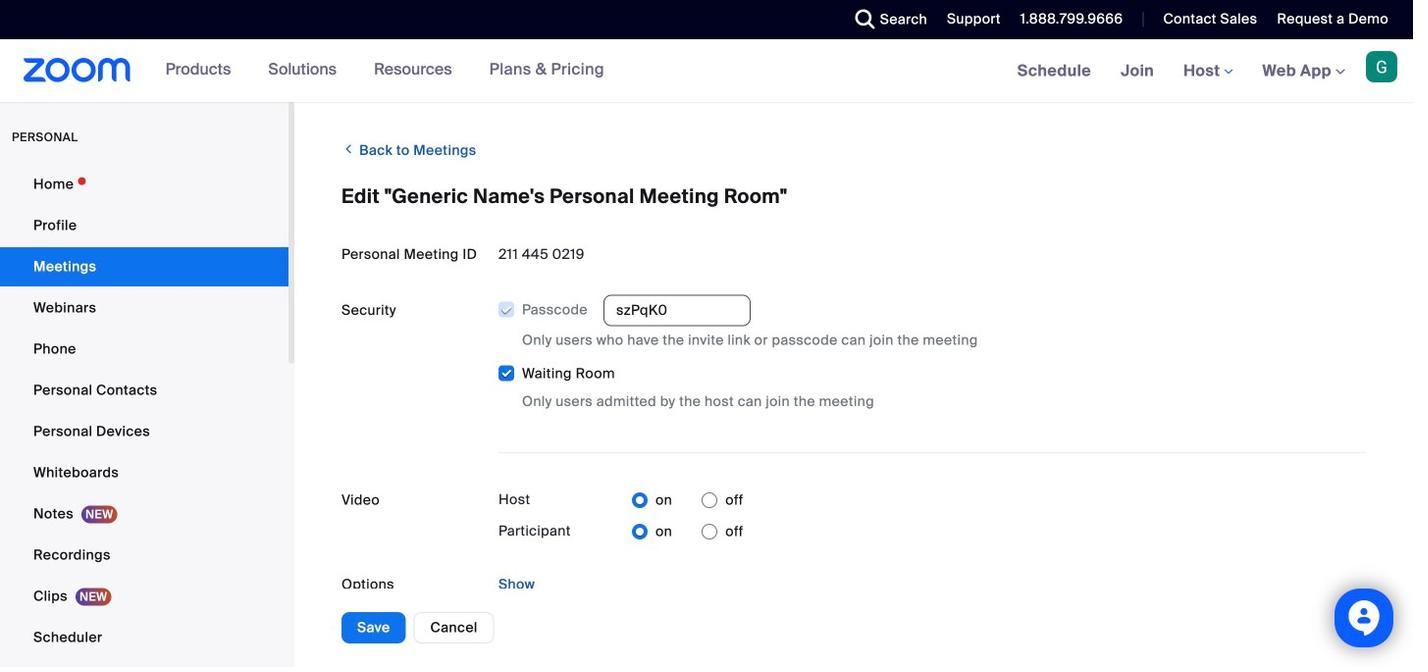 Task type: vqa. For each thing, say whether or not it's contained in the screenshot.
cell
no



Task type: describe. For each thing, give the bounding box(es) containing it.
profile picture image
[[1366, 51, 1398, 82]]

2 option group from the top
[[632, 516, 744, 548]]

left image
[[342, 139, 356, 159]]



Task type: locate. For each thing, give the bounding box(es) containing it.
None text field
[[604, 295, 751, 327]]

product information navigation
[[151, 39, 619, 102]]

option group
[[632, 485, 744, 516], [632, 516, 744, 548]]

group
[[498, 295, 1366, 412]]

1 option group from the top
[[632, 485, 744, 516]]

zoom logo image
[[24, 58, 131, 82]]

banner
[[0, 39, 1413, 104]]

personal menu menu
[[0, 165, 289, 667]]

meetings navigation
[[1003, 39, 1413, 104]]



